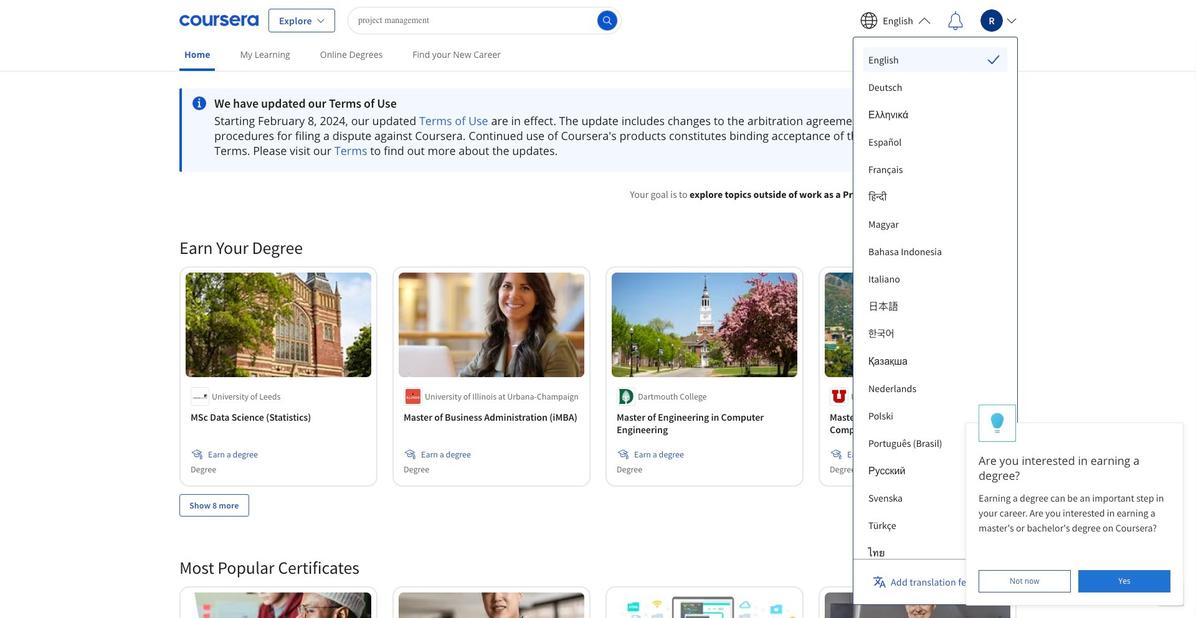Task type: describe. For each thing, give the bounding box(es) containing it.
coursera image
[[180, 10, 259, 30]]

lightbulb tip image
[[991, 413, 1005, 435]]

most popular certificates collection element
[[172, 537, 1025, 619]]

earn your degree collection element
[[172, 217, 1025, 537]]

alice element
[[966, 405, 1184, 607]]

help center image
[[1164, 587, 1179, 602]]



Task type: locate. For each thing, give the bounding box(es) containing it.
information: we have updated our terms of use element
[[214, 96, 928, 111]]

None search field
[[348, 7, 622, 34]]

radio item
[[864, 47, 1008, 72]]

menu
[[864, 47, 1008, 619]]

main content
[[0, 73, 1197, 619]]



Task type: vqa. For each thing, say whether or not it's contained in the screenshot.
the bottommost 2024
no



